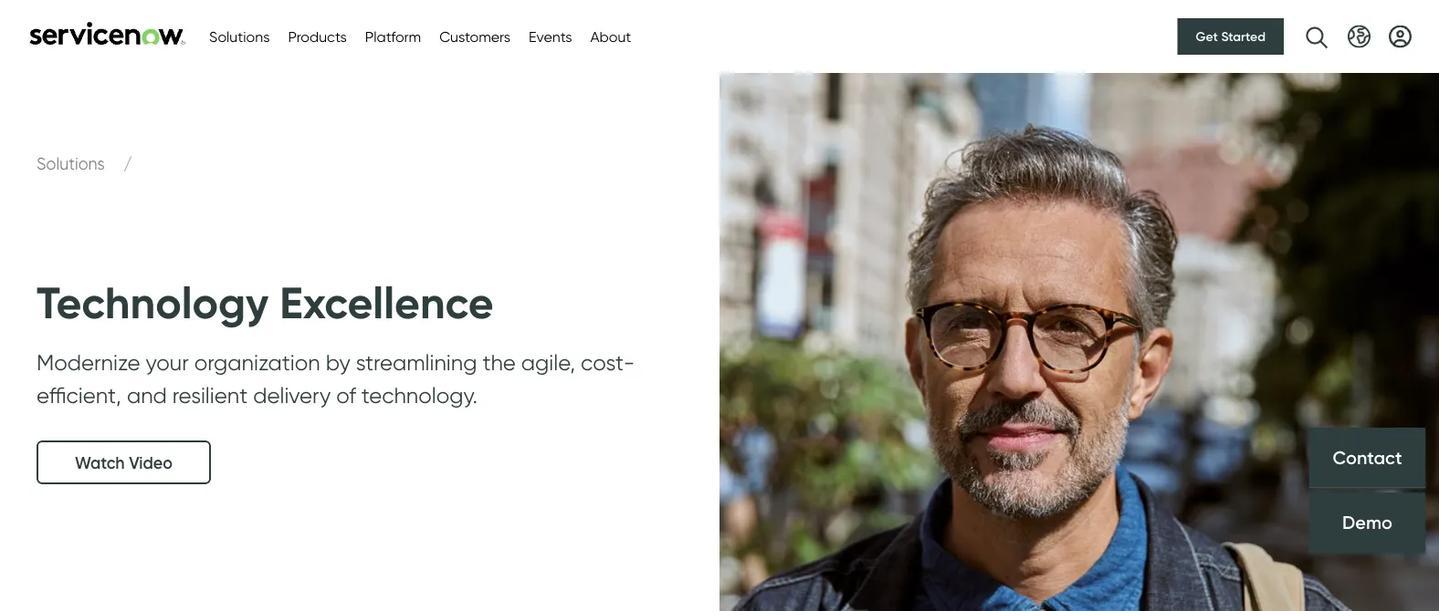 Task type: describe. For each thing, give the bounding box(es) containing it.
started
[[1221, 29, 1266, 44]]

delivery
[[253, 382, 331, 409]]

demo
[[1342, 512, 1392, 534]]

watch video
[[75, 453, 173, 473]]

your
[[146, 349, 189, 376]]

solutions for the solutions dropdown button
[[209, 27, 270, 45]]

of
[[336, 382, 356, 409]]

organization
[[194, 349, 320, 376]]

by
[[326, 349, 350, 376]]

servicenow image
[[27, 21, 187, 45]]

get
[[1196, 29, 1218, 44]]

modernize
[[37, 349, 140, 376]]

platform button
[[365, 26, 421, 47]]

video
[[129, 453, 173, 473]]

events
[[529, 27, 572, 45]]

resilient
[[172, 382, 248, 409]]

products
[[288, 27, 347, 45]]

about
[[590, 27, 631, 45]]

contact link
[[1309, 428, 1425, 489]]

cost-
[[581, 349, 635, 376]]

and
[[127, 382, 167, 409]]

technology excellence
[[37, 276, 494, 330]]

customers button
[[439, 26, 510, 47]]

efficient,
[[37, 382, 121, 409]]

contact
[[1333, 447, 1402, 469]]

modernize your organization by streamlining the agile, cost- efficient, and resilient delivery of technology.
[[37, 349, 635, 409]]

demo link
[[1309, 493, 1425, 553]]

get started
[[1196, 29, 1266, 44]]

platform
[[365, 27, 421, 45]]

customers
[[439, 27, 510, 45]]

solutions button
[[209, 26, 270, 47]]

watch video link
[[37, 441, 211, 485]]

about button
[[590, 26, 631, 47]]



Task type: locate. For each thing, give the bounding box(es) containing it.
events button
[[529, 26, 572, 47]]

solutions link
[[37, 153, 109, 173]]

1 horizontal spatial solutions
[[209, 27, 270, 45]]

agile,
[[521, 349, 575, 376]]

watch
[[75, 453, 125, 473]]

products button
[[288, 26, 347, 47]]

solutions for solutions link
[[37, 153, 109, 173]]

the
[[482, 349, 516, 376]]

0 vertical spatial solutions
[[209, 27, 270, 45]]

1 vertical spatial solutions
[[37, 153, 109, 173]]

0 horizontal spatial solutions
[[37, 153, 109, 173]]

technology.
[[361, 382, 478, 409]]

go to servicenow account image
[[1389, 25, 1412, 48]]

technology
[[37, 276, 269, 330]]

excellence
[[280, 276, 494, 330]]

streamline service delivery for technology excellence image
[[0, 73, 1439, 612]]

get started link
[[1178, 18, 1284, 55]]

solutions
[[209, 27, 270, 45], [37, 153, 109, 173]]

streamlining
[[356, 349, 477, 376]]



Task type: vqa. For each thing, say whether or not it's contained in the screenshot.
Technology
yes



